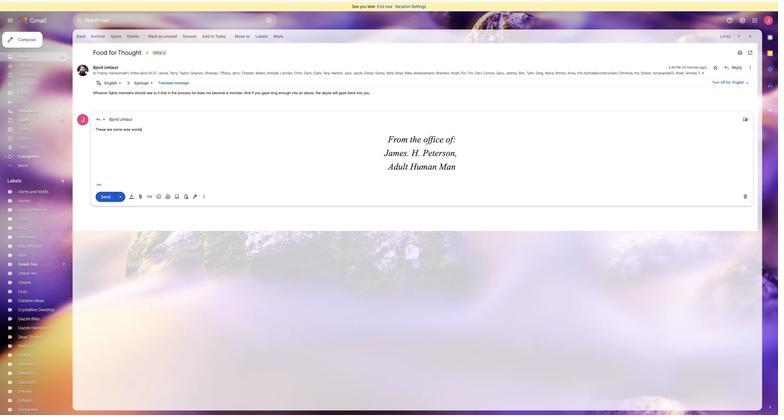 Task type: locate. For each thing, give the bounding box(es) containing it.
delete
[[127, 34, 139, 39]]

None search field
[[73, 14, 277, 27]]

he
[[192, 91, 196, 95]]

labels up alerts
[[7, 178, 21, 184]]

insert emoji ‪(⌘⇧2)‬ image
[[156, 194, 162, 200]]

abyss,
[[304, 91, 315, 95]]

toroaranda02
[[654, 71, 675, 75]]

0 vertical spatial labels
[[256, 34, 268, 39]]

important link
[[18, 81, 36, 87]]

bjord umlaut up the franny
[[93, 65, 118, 70]]

19 , from the left
[[343, 71, 344, 75]]

2 dazzle from the top
[[18, 326, 30, 331]]

1 horizontal spatial 2
[[721, 34, 722, 38]]

gmail image
[[18, 15, 49, 26]]

delight
[[18, 353, 31, 358]]

45 , from the left
[[652, 71, 653, 75]]

0 horizontal spatial umlaut
[[104, 65, 118, 70]]

delivered link
[[18, 362, 35, 367]]

english right 'for:'
[[733, 80, 745, 85]]

dazzle down "crystalline"
[[18, 316, 30, 322]]

bliss down crystalline dewdrop link
[[31, 316, 39, 322]]

notifs
[[38, 189, 48, 194]]

1 horizontal spatial english
[[733, 80, 745, 85]]

to right move
[[246, 34, 250, 39]]

taylor
[[180, 71, 189, 75]]

1 vertical spatial labels
[[7, 178, 21, 184]]

english
[[733, 80, 745, 85], [104, 80, 117, 86]]

40 , from the left
[[566, 71, 567, 75]]

whisper
[[27, 244, 42, 249]]

14 , from the left
[[293, 71, 294, 75]]

spam up trash
[[18, 136, 28, 141]]

48 , from the left
[[697, 71, 698, 75]]

noah down (14
[[676, 71, 685, 75]]

1 aurora from the top
[[18, 198, 30, 204]]

bjord
[[93, 65, 103, 70], [109, 117, 119, 122]]

sent link
[[18, 100, 26, 105]]

22 , from the left
[[374, 71, 375, 75]]

labels left more popup button
[[256, 34, 268, 39]]

food
[[93, 49, 107, 56]]

0 vertical spatial 2
[[721, 34, 722, 38]]

sunny
[[376, 71, 385, 75]]

1 horizontal spatial into
[[357, 91, 363, 95]]

ceci
[[475, 71, 482, 75]]

1 vertical spatial dazzle
[[18, 326, 30, 331]]

0 horizontal spatial inbox
[[18, 54, 29, 59]]

the inside "message body" text box
[[410, 134, 422, 144]]

bjord up the franny
[[93, 65, 103, 70]]

37 , from the left
[[535, 71, 535, 75]]

add to tasks button
[[200, 31, 228, 41]]

25 , from the left
[[403, 71, 404, 75]]

jacob up translate
[[159, 71, 168, 75]]

1 dazzle from the top
[[18, 316, 30, 322]]

bliss up blue
[[18, 244, 26, 249]]

1 vertical spatial bjord umlaut
[[109, 117, 133, 122]]

compose button
[[2, 32, 43, 48]]

23 , from the left
[[385, 71, 386, 75]]

franny
[[97, 71, 108, 75]]

0 horizontal spatial more
[[18, 163, 27, 168]]

more inside button
[[18, 163, 27, 168]]

2 inside labels 'navigation'
[[63, 262, 65, 267]]

more down categories link
[[18, 163, 27, 168]]

dazzle harmony
[[18, 326, 47, 331]]

0 horizontal spatial noah
[[452, 71, 460, 75]]

32 , from the left
[[482, 71, 483, 75]]

aurora for aurora ethereal
[[18, 207, 30, 213]]

dazzle up dead
[[18, 326, 30, 331]]

ahmed
[[686, 71, 697, 75]]

inbox for inbox link
[[18, 54, 29, 59]]

off
[[721, 80, 726, 85]]

thread
[[29, 335, 41, 340]]

the left abyss
[[316, 91, 321, 95]]

35 , from the left
[[518, 71, 518, 75]]

2 for 2 of 63
[[721, 34, 722, 38]]

0 vertical spatial umlaut
[[104, 65, 118, 70]]

cozy link
[[18, 289, 27, 294]]

gaze left long
[[262, 91, 270, 95]]

anna
[[568, 71, 576, 75]]

jacob
[[159, 71, 168, 75], [353, 71, 363, 75]]

labels button
[[253, 31, 270, 41]]

2 jacob from the left
[[353, 71, 363, 75]]

brandon
[[437, 71, 450, 75]]

dazzle
[[18, 316, 30, 322], [18, 326, 30, 331]]

1 vertical spatial spam
[[18, 136, 28, 141]]

in
[[168, 91, 171, 95]]

jacob right jack
[[353, 71, 363, 75]]

1 horizontal spatial jacob
[[353, 71, 363, 75]]

17 , from the left
[[322, 71, 323, 75]]

clark
[[314, 71, 322, 75]]

bjord up some
[[109, 117, 119, 122]]

connor
[[484, 71, 495, 75]]

0 horizontal spatial jacob
[[159, 71, 168, 75]]

samoan option
[[134, 79, 149, 87]]

words
[[132, 127, 142, 132]]

should
[[135, 91, 146, 95]]

desserts
[[18, 371, 34, 376]]

1 horizontal spatial noah
[[676, 71, 685, 75]]

type of response image
[[96, 117, 101, 122]]

42 , from the left
[[618, 71, 619, 75]]

0 horizontal spatial bliss
[[18, 244, 26, 249]]

older image
[[748, 33, 754, 39]]

abyss
[[322, 91, 332, 95]]

sharpay
[[205, 71, 218, 75]]

0 vertical spatial bliss
[[18, 244, 26, 249]]

1 horizontal spatial inbox
[[153, 51, 162, 55]]

0 horizontal spatial labels
[[7, 178, 21, 184]]

inbox down as
[[153, 51, 162, 55]]

tab list
[[763, 30, 779, 395]]

0 horizontal spatial you
[[255, 91, 261, 95]]

13 , from the left
[[279, 71, 280, 75]]

check-
[[18, 271, 31, 276]]

inbox inside labels 'navigation'
[[18, 54, 29, 59]]

insert signature image
[[192, 194, 198, 200]]

labels heading
[[7, 178, 60, 184]]

63
[[727, 34, 731, 38]]

4 , from the left
[[168, 71, 169, 75]]

the up h.
[[410, 134, 422, 144]]

11 , from the left
[[254, 71, 255, 75]]

umlaut up the wise
[[120, 117, 133, 122]]

labels
[[256, 34, 268, 39], [7, 178, 21, 184]]

inbox for inbox button
[[153, 51, 162, 55]]

2 horizontal spatial the
[[410, 134, 422, 144]]

0 vertical spatial more
[[274, 34, 283, 39]]

1 vertical spatial aurora
[[18, 207, 30, 213]]

1 vertical spatial 2
[[63, 262, 65, 267]]

bjord umlaut up these are some wise words
[[109, 117, 133, 122]]

aurora down aurora link
[[18, 207, 30, 213]]

0 horizontal spatial into
[[292, 91, 298, 95]]

dead thread
[[18, 335, 41, 340]]

1 into from the left
[[292, 91, 298, 95]]

2 for 2
[[63, 262, 65, 267]]

1 horizontal spatial gaze
[[339, 91, 347, 95]]

0 horizontal spatial 2
[[63, 262, 65, 267]]

see you later end now vacation settings
[[352, 4, 426, 9]]

0 horizontal spatial spam
[[18, 136, 28, 141]]

english up fights at the left of the page
[[104, 80, 117, 86]]

0 vertical spatial spam
[[111, 34, 121, 39]]

2 gaze from the left
[[339, 91, 347, 95]]

add
[[202, 34, 210, 39]]

you right see
[[360, 4, 367, 9]]

labels inside labels dropdown button
[[256, 34, 268, 39]]

harlownoah1
[[109, 71, 129, 75]]

gaze right 'will'
[[339, 91, 347, 95]]

aurora down alerts
[[18, 198, 30, 204]]

0 vertical spatial aurora
[[18, 198, 30, 204]]

4:45 pm (14 minutes ago)
[[669, 65, 708, 70]]

process
[[178, 91, 191, 95]]

1 horizontal spatial more
[[274, 34, 283, 39]]

desserts link
[[18, 371, 34, 376]]

insert link ‪(⌘k)‬ image
[[147, 194, 153, 200]]

grayson
[[191, 71, 204, 75]]

crystalline dewdrop
[[18, 307, 55, 313]]

from the office of:
[[388, 134, 456, 144]]

0 horizontal spatial bjord
[[93, 65, 103, 70]]

terry
[[170, 71, 178, 75]]

you right if
[[255, 91, 261, 95]]

aurora ethereal link
[[18, 207, 46, 213]]

into left an
[[292, 91, 298, 95]]

samoan list box
[[134, 79, 155, 87]]

creative ideas link
[[18, 298, 44, 303]]

15 , from the left
[[302, 71, 303, 75]]

more options image
[[203, 194, 206, 200]]

more
[[274, 34, 283, 39], [18, 163, 27, 168]]

30 , from the left
[[466, 71, 467, 75]]

34 , from the left
[[504, 71, 505, 75]]

kendall
[[267, 71, 279, 75]]

labels inside labels 'navigation'
[[7, 178, 21, 184]]

to right add
[[211, 34, 215, 39]]

tyler
[[527, 71, 535, 75]]

human
[[411, 161, 437, 172]]

spam
[[111, 34, 121, 39], [18, 136, 28, 141]]

into
[[292, 91, 298, 95], [357, 91, 363, 95]]

dazzle for dazzle bliss
[[18, 316, 30, 322]]

trash
[[18, 145, 28, 150]]

more inside popup button
[[274, 34, 283, 39]]

umlaut up harlownoah1
[[104, 65, 118, 70]]

39 , from the left
[[554, 71, 555, 75]]

the right in
[[172, 91, 177, 95]]

0 vertical spatial bjord
[[93, 65, 103, 70]]

0 horizontal spatial english
[[104, 80, 117, 86]]

1 horizontal spatial spam
[[111, 34, 121, 39]]

Not starred checkbox
[[713, 65, 719, 70]]

0 horizontal spatial gaze
[[262, 91, 270, 95]]

b-
[[18, 217, 23, 222]]

1 horizontal spatial you
[[360, 4, 367, 9]]

1 horizontal spatial umlaut
[[120, 117, 133, 122]]

inbox link
[[18, 54, 29, 59]]

1 horizontal spatial labels
[[256, 34, 268, 39]]

1 horizontal spatial bjord
[[109, 117, 119, 122]]

2
[[721, 34, 722, 38], [63, 262, 65, 267]]

insert files using drive image
[[165, 194, 171, 200]]

translate message
[[158, 81, 189, 85]]

translate
[[158, 81, 173, 85]]

thought
[[118, 49, 142, 56]]

20 , from the left
[[352, 71, 353, 75]]

delivered
[[18, 362, 35, 367]]

into left the you. on the left top of the page
[[357, 91, 363, 95]]

spam up food for thought
[[111, 34, 121, 39]]

noah left fin
[[452, 71, 460, 75]]

2 aurora from the top
[[18, 207, 30, 213]]

aurora
[[18, 198, 30, 204], [18, 207, 30, 213]]

all
[[18, 127, 23, 132]]

38 , from the left
[[544, 71, 545, 75]]

and
[[244, 91, 251, 95]]

mike
[[405, 71, 412, 75]]

0 vertical spatial dazzle
[[18, 316, 30, 322]]

more right labels dropdown button
[[274, 34, 283, 39]]

1 vertical spatial more
[[18, 163, 27, 168]]

samoan
[[134, 80, 149, 86]]

ago)
[[701, 65, 708, 70]]

9 , from the left
[[230, 71, 231, 75]]

mail
[[24, 127, 31, 132]]

1 vertical spatial you
[[255, 91, 261, 95]]

tara
[[323, 71, 330, 75]]

41 , from the left
[[576, 71, 577, 75]]

1 horizontal spatial bliss
[[31, 316, 39, 322]]

gaze
[[262, 91, 270, 95], [339, 91, 347, 95]]

starred link
[[18, 63, 32, 68]]

to inside add to tasks button
[[211, 34, 215, 39]]

,
[[108, 71, 108, 75], [129, 71, 130, 75], [157, 71, 158, 75], [168, 71, 169, 75], [178, 71, 179, 75], [189, 71, 190, 75], [204, 71, 204, 75], [218, 71, 219, 75], [230, 71, 231, 75], [240, 71, 241, 75], [254, 71, 255, 75], [266, 71, 267, 75], [279, 71, 280, 75], [293, 71, 294, 75], [302, 71, 303, 75], [312, 71, 313, 75], [322, 71, 323, 75], [330, 71, 331, 75], [343, 71, 344, 75], [352, 71, 353, 75], [363, 71, 364, 75], [374, 71, 375, 75], [385, 71, 386, 75], [394, 71, 395, 75], [403, 71, 404, 75], [412, 71, 413, 75], [435, 71, 436, 75], [450, 71, 451, 75], [460, 71, 461, 75], [466, 71, 467, 75], [473, 71, 474, 75], [482, 71, 483, 75], [495, 71, 496, 75], [504, 71, 505, 75], [518, 71, 518, 75], [525, 71, 526, 75], [535, 71, 535, 75], [544, 71, 545, 75], [554, 71, 555, 75], [566, 71, 567, 75], [576, 71, 577, 75], [618, 71, 619, 75], [633, 71, 634, 75], [640, 71, 641, 75], [652, 71, 653, 75], [675, 71, 676, 75], [685, 71, 686, 75], [697, 71, 698, 75]]

bliss whisper link
[[18, 244, 42, 249]]

delete button
[[125, 31, 141, 41]]

alerts and notifs link
[[18, 189, 48, 194]]

inbox inside button
[[153, 51, 162, 55]]

inbox up starred link
[[18, 54, 29, 59]]

toggle confidential mode image
[[183, 194, 189, 200]]



Task type: describe. For each thing, give the bounding box(es) containing it.
snoozed
[[18, 72, 34, 77]]

english option
[[104, 79, 117, 87]]

chris
[[294, 71, 302, 75]]

4:45 pm (14 minutes ago) cell
[[669, 65, 708, 70]]

1 horizontal spatial the
[[316, 91, 321, 95]]

categories
[[18, 154, 39, 159]]

more for more popup button
[[274, 34, 283, 39]]

dazzle bliss
[[18, 316, 39, 322]]

end
[[377, 4, 384, 9]]

7 , from the left
[[204, 71, 204, 75]]

21 , from the left
[[363, 71, 364, 75]]

29 , from the left
[[460, 71, 461, 75]]

blue
[[18, 253, 26, 258]]

fights
[[109, 91, 118, 95]]

send
[[101, 194, 111, 199]]

dazzle bliss link
[[18, 316, 39, 322]]

24 , from the left
[[394, 71, 395, 75]]

advanced search options image
[[263, 14, 275, 26]]

echoes link
[[18, 398, 31, 403]]

to left the franny
[[93, 71, 96, 75]]

english list box
[[104, 79, 123, 87]]

chester
[[242, 71, 254, 75]]

move to button
[[233, 31, 252, 41]]

food for thought
[[93, 49, 142, 56]]

b-day link
[[18, 217, 29, 222]]

creative ideas
[[18, 298, 44, 303]]

compose
[[18, 37, 36, 42]]

spam button
[[109, 31, 124, 41]]

more send options image
[[118, 194, 123, 200]]

1 noah from the left
[[452, 71, 460, 75]]

unread
[[164, 34, 177, 39]]

36 , from the left
[[525, 71, 526, 75]]

1 , from the left
[[108, 71, 108, 75]]

spam link
[[18, 136, 28, 141]]

44 , from the left
[[640, 71, 641, 75]]

more for more button
[[18, 163, 27, 168]]

not starred image
[[713, 65, 719, 70]]

whoever fights monsters should see to it that in the process he does not become a monster. and if you gaze long enough into an abyss, the abyss will gaze back into you.
[[93, 91, 371, 95]]

does
[[197, 91, 205, 95]]

5 , from the left
[[178, 71, 179, 75]]

31 , from the left
[[473, 71, 474, 75]]

spam inside labels 'navigation'
[[18, 136, 28, 141]]

28 , from the left
[[450, 71, 451, 75]]

day
[[23, 217, 29, 222]]

alerts and notifs
[[18, 189, 48, 194]]

these are some wise words
[[96, 127, 142, 132]]

ethereal
[[31, 207, 46, 213]]

sent
[[18, 100, 26, 105]]

shawn
[[642, 71, 652, 75]]

delicious link
[[18, 344, 34, 349]]

spam inside spam button
[[111, 34, 121, 39]]

mark as unread
[[148, 34, 177, 39]]

drafts
[[18, 118, 30, 123]]

scheduled
[[18, 109, 39, 114]]

frank
[[699, 71, 708, 75]]

will
[[333, 91, 338, 95]]

of
[[723, 34, 727, 38]]

2 of 63
[[721, 34, 731, 38]]

610
[[59, 118, 65, 122]]

tim
[[468, 71, 473, 75]]

dreamy
[[18, 389, 32, 394]]

all mail
[[18, 127, 31, 132]]

add to tasks
[[202, 34, 226, 39]]

a
[[226, 91, 228, 95]]

main menu image
[[7, 17, 14, 24]]

1 gaze from the left
[[262, 91, 270, 95]]

43 , from the left
[[633, 71, 634, 75]]

attach files image
[[138, 194, 144, 200]]

12 , from the left
[[266, 71, 267, 75]]

ximmy
[[556, 71, 566, 75]]

support image
[[727, 17, 734, 24]]

turn off for: english
[[713, 80, 745, 85]]

nadine
[[332, 71, 343, 75]]

show trimmed content image
[[96, 183, 102, 186]]

man
[[440, 161, 456, 172]]

settings image
[[740, 17, 747, 24]]

1
[[63, 109, 65, 113]]

dazzle for dazzle harmony
[[18, 326, 30, 331]]

10 , from the left
[[240, 71, 241, 75]]

drafts link
[[18, 118, 30, 123]]

you.
[[364, 91, 371, 95]]

Message Body text field
[[96, 127, 749, 179]]

labels navigation
[[0, 30, 73, 415]]

jeremy
[[506, 71, 518, 75]]

1 jacob from the left
[[159, 71, 168, 75]]

33 , from the left
[[495, 71, 496, 75]]

barb
[[387, 71, 394, 75]]

0 vertical spatial bjord umlaut
[[93, 65, 118, 70]]

trash link
[[18, 145, 28, 150]]

bbq
[[18, 226, 26, 231]]

zach
[[304, 71, 312, 75]]

2 noah from the left
[[676, 71, 685, 75]]

fin
[[462, 71, 466, 75]]

james. h. peterson,
[[385, 148, 460, 158]]

move
[[235, 34, 245, 39]]

6 , from the left
[[189, 71, 190, 75]]

0 vertical spatial you
[[360, 4, 367, 9]]

starred
[[18, 63, 32, 68]]

27 , from the left
[[435, 71, 436, 75]]

to inside move to dropdown button
[[246, 34, 250, 39]]

3 , from the left
[[157, 71, 158, 75]]

scheduled link
[[18, 109, 39, 114]]

an
[[299, 91, 303, 95]]

monsters
[[119, 91, 134, 95]]

move to
[[235, 34, 250, 39]]

26 , from the left
[[412, 71, 413, 75]]

ideas
[[34, 298, 44, 303]]

Search mail text field
[[85, 18, 250, 23]]

see
[[147, 91, 153, 95]]

back button
[[74, 31, 88, 41]]

dewdrop
[[38, 307, 55, 313]]

16 , from the left
[[312, 71, 313, 75]]

vacation
[[395, 4, 411, 9]]

0 horizontal spatial the
[[172, 91, 177, 95]]

2 into from the left
[[357, 91, 363, 95]]

that
[[161, 91, 167, 95]]

are
[[107, 127, 112, 132]]

send button
[[96, 192, 116, 202]]

adult human man
[[389, 161, 456, 172]]

search mail image
[[74, 15, 85, 26]]

1 vertical spatial bjord
[[109, 117, 119, 122]]

crystalline
[[18, 307, 37, 313]]

and
[[30, 189, 37, 194]]

ins
[[31, 271, 37, 276]]

discard draft ‪(⌘⇧d)‬ image
[[743, 194, 749, 200]]

jack
[[344, 71, 352, 75]]

2 , from the left
[[129, 71, 130, 75]]

h.
[[412, 148, 421, 158]]

check-ins link
[[18, 271, 37, 276]]

18 , from the left
[[330, 71, 331, 75]]

1 vertical spatial bliss
[[31, 316, 39, 322]]

8 , from the left
[[218, 71, 219, 75]]

back
[[77, 34, 86, 39]]

insert photo image
[[174, 194, 180, 200]]

gary
[[497, 71, 504, 75]]

christina
[[619, 71, 633, 75]]

newer image
[[737, 33, 743, 39]]

echoes
[[18, 398, 31, 403]]

46 , from the left
[[675, 71, 676, 75]]

english inside list box
[[104, 80, 117, 86]]

ben
[[519, 71, 525, 75]]

check-ins
[[18, 271, 37, 276]]

47 , from the left
[[685, 71, 686, 75]]

1 vertical spatial umlaut
[[120, 117, 133, 122]]

aurora for aurora link
[[18, 198, 30, 204]]

not
[[206, 91, 211, 95]]

to left the it
[[154, 91, 157, 95]]



Task type: vqa. For each thing, say whether or not it's contained in the screenshot.
Drafts
yes



